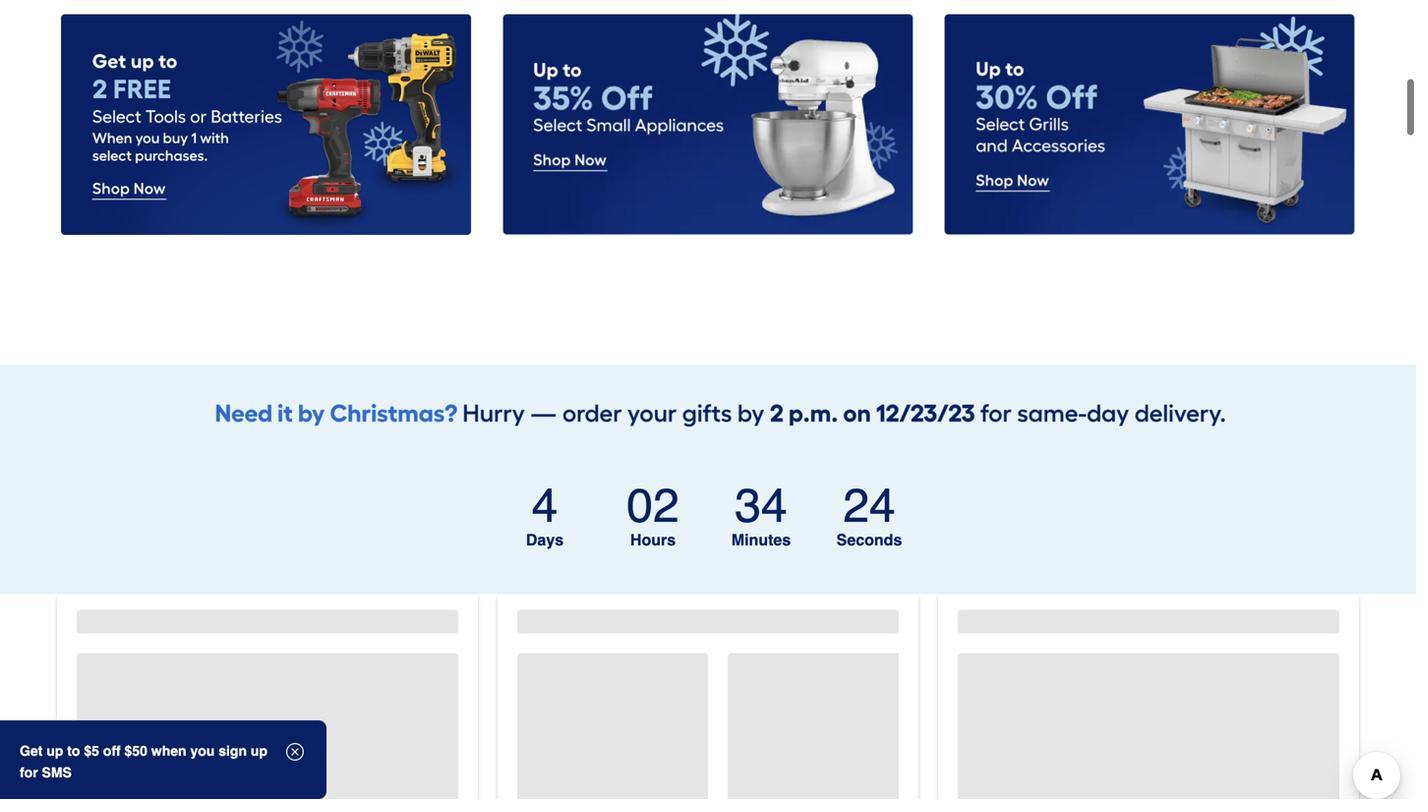 Task type: locate. For each thing, give the bounding box(es) containing it.
up right sign
[[251, 744, 268, 759]]

02
[[627, 479, 679, 533]]

off
[[103, 744, 121, 759]]

timer containing 4
[[488, 479, 929, 559]]

2 up from the left
[[251, 744, 268, 759]]

sms
[[42, 765, 72, 781]]

1 horizontal spatial up
[[251, 744, 268, 759]]

0 horizontal spatial up
[[46, 744, 63, 759]]

get up to $5 off $50 when you sign up for sms
[[20, 744, 268, 781]]

4 days
[[526, 479, 564, 549]]

timer
[[488, 479, 929, 559]]

minutes
[[732, 531, 791, 549]]

up
[[46, 744, 63, 759], [251, 744, 268, 759]]

hurry — order your gifts by 2 p m on 12/23/23 for same-day delivery. image
[[57, 381, 1359, 429]]

34 minutes
[[732, 479, 791, 549]]

$5
[[84, 744, 99, 759]]

up left the to
[[46, 744, 63, 759]]

1 up from the left
[[46, 744, 63, 759]]



Task type: describe. For each thing, give the bounding box(es) containing it.
02 hours
[[627, 479, 679, 549]]

for
[[20, 765, 38, 781]]

to
[[67, 744, 80, 759]]

hours
[[630, 531, 676, 549]]

seconds
[[837, 531, 902, 549]]

when
[[151, 744, 186, 759]]

34
[[735, 479, 788, 533]]

up to 35 percent off select small appliances. image
[[503, 14, 914, 235]]

you
[[190, 744, 215, 759]]

get up to 2 free select tools or batteries when you buy 1 with select purchases. image
[[61, 14, 472, 235]]

days
[[526, 531, 564, 549]]

24
[[843, 479, 896, 533]]

sign
[[219, 744, 247, 759]]

$50
[[124, 744, 147, 759]]

get
[[20, 744, 43, 759]]

24 seconds
[[837, 479, 902, 549]]

4
[[532, 479, 558, 533]]

up to 30 percent off select grills and accessories. image
[[945, 14, 1356, 235]]



Task type: vqa. For each thing, say whether or not it's contained in the screenshot.
the leftmost 'The'
no



